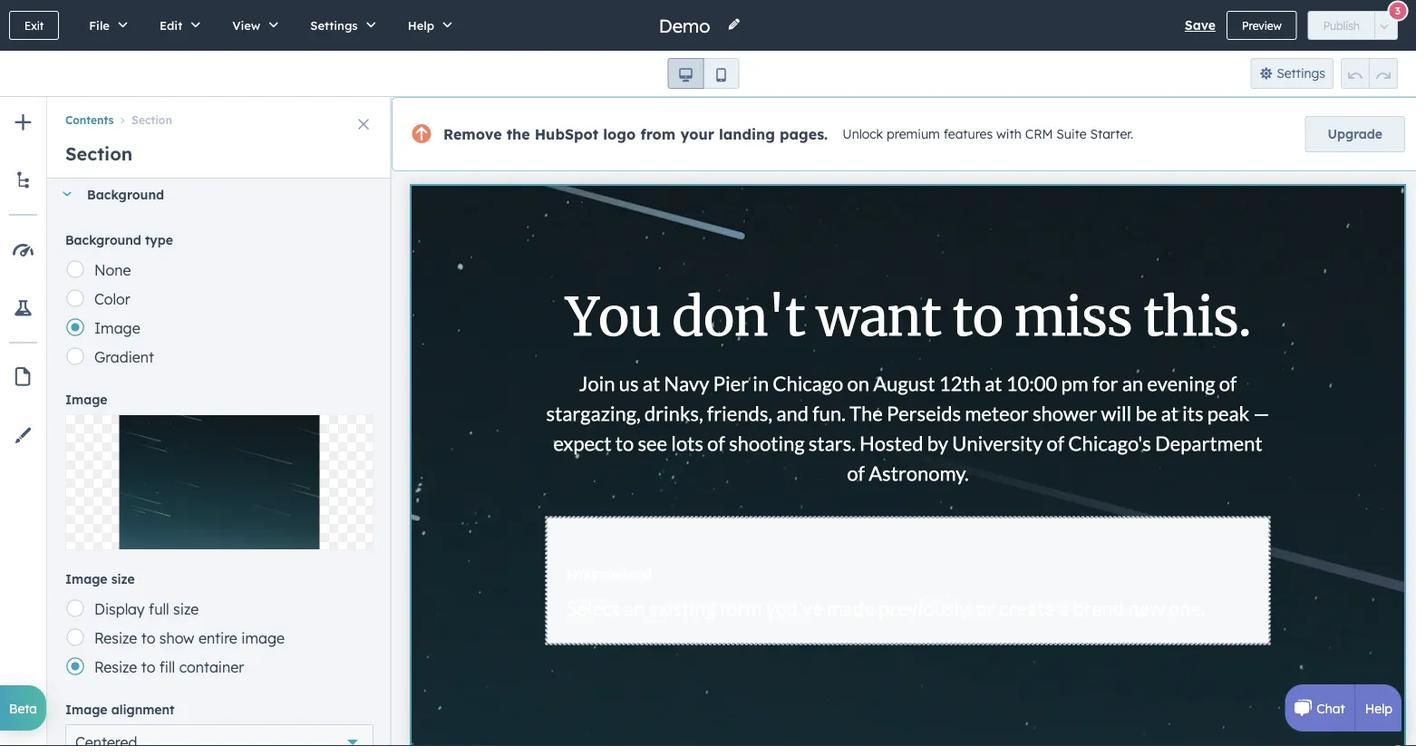 Task type: vqa. For each thing, say whether or not it's contained in the screenshot.
container
yes



Task type: locate. For each thing, give the bounding box(es) containing it.
1 horizontal spatial settings
[[1277, 65, 1326, 81]]

0 vertical spatial settings
[[310, 18, 358, 33]]

None field
[[657, 13, 716, 38]]

2 group from the left
[[1341, 58, 1398, 89]]

full
[[149, 600, 169, 618]]

1 horizontal spatial group
[[1341, 58, 1398, 89]]

section right contents button
[[132, 113, 172, 127]]

0 horizontal spatial settings
[[310, 18, 358, 33]]

0 vertical spatial to
[[141, 629, 155, 648]]

hubspot
[[535, 125, 599, 143]]

display full size
[[94, 600, 199, 618]]

size up display
[[111, 571, 135, 587]]

0 vertical spatial help
[[408, 18, 434, 33]]

edit button
[[141, 0, 213, 51]]

unlock premium features with crm suite starter.
[[843, 126, 1134, 142]]

0 vertical spatial section
[[132, 113, 172, 127]]

group
[[668, 58, 740, 89], [1341, 58, 1398, 89]]

0 vertical spatial size
[[111, 571, 135, 587]]

help button
[[389, 0, 465, 51]]

unlock
[[843, 126, 883, 142]]

to left fill
[[141, 658, 155, 677]]

1 horizontal spatial help
[[1366, 700, 1393, 716]]

with
[[997, 126, 1022, 142]]

crm
[[1025, 126, 1053, 142]]

background for background
[[87, 186, 164, 202]]

1 to from the top
[[141, 629, 155, 648]]

2 to from the top
[[141, 658, 155, 677]]

your
[[680, 125, 715, 143]]

resize up image alignment
[[94, 658, 137, 677]]

help
[[408, 18, 434, 33], [1366, 700, 1393, 716]]

settings right view button
[[310, 18, 358, 33]]

resize to fill container
[[94, 658, 244, 677]]

resize to show entire image
[[94, 629, 285, 648]]

1 vertical spatial background
[[65, 232, 141, 248]]

resize
[[94, 629, 137, 648], [94, 658, 137, 677]]

background up the background type
[[87, 186, 164, 202]]

1 vertical spatial size
[[173, 600, 199, 618]]

alignment
[[111, 702, 175, 718]]

landing
[[719, 125, 775, 143]]

upgrade
[[1328, 126, 1383, 142]]

background button
[[47, 170, 374, 219]]

to for show
[[141, 629, 155, 648]]

1 horizontal spatial settings button
[[1251, 58, 1334, 89]]

1 horizontal spatial size
[[173, 600, 199, 618]]

group down publish group at the top of page
[[1341, 58, 1398, 89]]

0 horizontal spatial settings button
[[291, 0, 389, 51]]

background for background type
[[65, 232, 141, 248]]

0 horizontal spatial group
[[668, 58, 740, 89]]

0 vertical spatial resize
[[94, 629, 137, 648]]

from
[[641, 125, 676, 143]]

1 group from the left
[[668, 58, 740, 89]]

resize for resize to show entire image
[[94, 629, 137, 648]]

settings
[[310, 18, 358, 33], [1277, 65, 1326, 81]]

help inside button
[[408, 18, 434, 33]]

1 vertical spatial resize
[[94, 658, 137, 677]]

preview
[[1242, 19, 1282, 32]]

settings down preview
[[1277, 65, 1326, 81]]

save
[[1185, 17, 1216, 33]]

background up none
[[65, 232, 141, 248]]

publish
[[1324, 19, 1360, 32]]

suite
[[1057, 126, 1087, 142]]

image up display
[[65, 571, 108, 587]]

image alignment
[[65, 702, 175, 718]]

settings button
[[291, 0, 389, 51], [1251, 58, 1334, 89]]

color
[[94, 290, 130, 308]]

close image
[[358, 119, 369, 130]]

image down gradient
[[65, 392, 108, 408]]

upgrade link
[[1306, 116, 1406, 152]]

caret image
[[62, 192, 73, 196]]

replace button
[[65, 414, 374, 550]]

size right the full
[[173, 600, 199, 618]]

1 vertical spatial help
[[1366, 700, 1393, 716]]

resize down display
[[94, 629, 137, 648]]

size
[[111, 571, 135, 587], [173, 600, 199, 618]]

navigation
[[47, 97, 392, 130]]

image
[[94, 319, 140, 337], [65, 392, 108, 408], [65, 571, 108, 587], [65, 702, 108, 718]]

1 vertical spatial settings button
[[1251, 58, 1334, 89]]

replace
[[196, 474, 243, 490]]

1 resize from the top
[[94, 629, 137, 648]]

to left show
[[141, 629, 155, 648]]

chat
[[1317, 700, 1346, 716]]

background inside dropdown button
[[87, 186, 164, 202]]

2 resize from the top
[[94, 658, 137, 677]]

0 vertical spatial background
[[87, 186, 164, 202]]

section down contents on the left top
[[65, 142, 133, 165]]

group up your
[[668, 58, 740, 89]]

entire
[[199, 629, 237, 648]]

section inside navigation
[[132, 113, 172, 127]]

section
[[132, 113, 172, 127], [65, 142, 133, 165]]

starter.
[[1091, 126, 1134, 142]]

3
[[1396, 5, 1401, 17]]

to
[[141, 629, 155, 648], [141, 658, 155, 677]]

1 vertical spatial to
[[141, 658, 155, 677]]

0 horizontal spatial help
[[408, 18, 434, 33]]

image left alignment at the left of page
[[65, 702, 108, 718]]

navigation containing contents
[[47, 97, 392, 130]]

background
[[87, 186, 164, 202], [65, 232, 141, 248]]

view
[[232, 18, 261, 33]]



Task type: describe. For each thing, give the bounding box(es) containing it.
0 horizontal spatial size
[[111, 571, 135, 587]]

show
[[159, 629, 194, 648]]

container
[[179, 658, 244, 677]]

file button
[[70, 0, 141, 51]]

pages.
[[780, 125, 828, 143]]

publish button
[[1308, 11, 1376, 40]]

preview button
[[1227, 11, 1297, 40]]

contents button
[[65, 113, 114, 127]]

premium
[[887, 126, 940, 142]]

gradient
[[94, 348, 154, 366]]

to for fill
[[141, 658, 155, 677]]

none
[[94, 261, 131, 279]]

exit
[[24, 19, 44, 32]]

edit
[[160, 18, 182, 33]]

background type
[[65, 232, 173, 248]]

beta button
[[0, 686, 46, 731]]

type
[[145, 232, 173, 248]]

image
[[241, 629, 285, 648]]

exit link
[[9, 11, 59, 40]]

image size element
[[65, 594, 374, 681]]

image down color
[[94, 319, 140, 337]]

resize for resize to fill container
[[94, 658, 137, 677]]

fill
[[159, 658, 175, 677]]

size inside image size element
[[173, 600, 199, 618]]

view button
[[213, 0, 291, 51]]

1 vertical spatial section
[[65, 142, 133, 165]]

logo
[[603, 125, 636, 143]]

publish group
[[1308, 11, 1398, 40]]

display
[[94, 600, 145, 618]]

0 vertical spatial settings button
[[291, 0, 389, 51]]

the
[[507, 125, 530, 143]]

contents
[[65, 113, 114, 127]]

remove
[[443, 125, 502, 143]]

section button
[[114, 113, 172, 127]]

file
[[89, 18, 110, 33]]

beta
[[9, 700, 37, 716]]

features
[[944, 126, 993, 142]]

save button
[[1185, 15, 1216, 36]]

1 vertical spatial settings
[[1277, 65, 1326, 81]]

remove the hubspot logo from your landing pages.
[[443, 125, 828, 143]]

image size
[[65, 571, 135, 587]]



